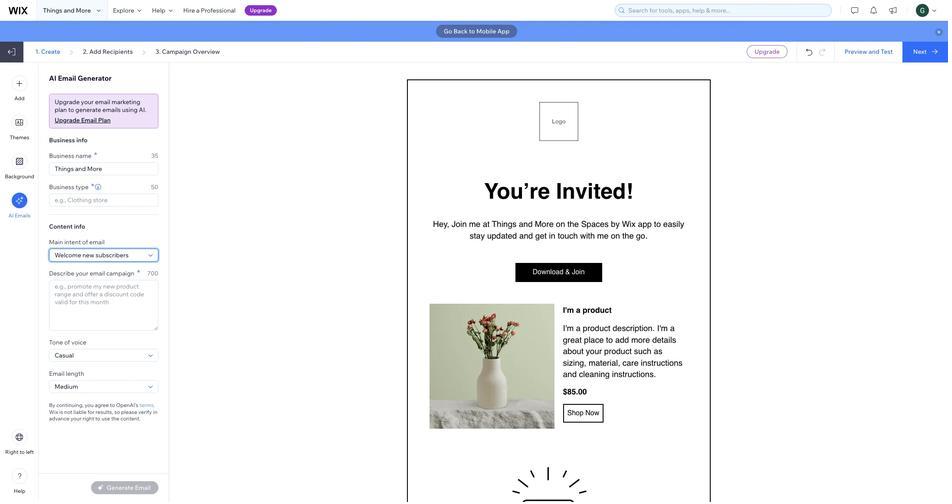 Task type: locate. For each thing, give the bounding box(es) containing it.
info up 'main intent of email'
[[74, 223, 85, 231]]

help button down right to left
[[12, 469, 27, 495]]

email left campaign
[[90, 270, 105, 277]]

1 horizontal spatial me
[[598, 231, 609, 240]]

1 vertical spatial info
[[74, 223, 85, 231]]

0 vertical spatial *
[[94, 150, 97, 160]]

business down business info at the left top of the page
[[49, 152, 74, 160]]

email inside the describe your email campaign *
[[90, 270, 105, 277]]

1 vertical spatial business
[[49, 152, 74, 160]]

ai for ai emails
[[8, 212, 14, 219]]

* right name
[[94, 150, 97, 160]]

ai.
[[139, 106, 147, 114]]

3. campaign overview link
[[156, 48, 220, 56]]

go.
[[637, 231, 648, 240]]

business inside business type *
[[49, 183, 74, 191]]

0 horizontal spatial the
[[111, 416, 119, 422]]

your down 'place'
[[586, 347, 602, 356]]

1 vertical spatial join
[[572, 268, 585, 276]]

i'm a product description. i'm a great place to add more details about your product such as sizing, material, care instructions and cleaning instructions.
[[563, 323, 685, 379]]

1 vertical spatial email
[[81, 116, 97, 124]]

me
[[469, 219, 481, 229], [598, 231, 609, 240]]

1 vertical spatial ai
[[8, 212, 14, 219]]

0 vertical spatial help button
[[147, 0, 178, 21]]

things up "create"
[[43, 7, 62, 14]]

1 vertical spatial email
[[89, 238, 105, 246]]

material,
[[589, 358, 621, 368]]

0 vertical spatial join
[[452, 219, 467, 229]]

get
[[536, 231, 547, 240]]

0 horizontal spatial ai
[[8, 212, 14, 219]]

business inside business name *
[[49, 152, 74, 160]]

1 horizontal spatial in
[[549, 231, 556, 240]]

2. add recipients link
[[83, 48, 133, 56]]

of
[[82, 238, 88, 246], [64, 339, 70, 347]]

1 vertical spatial wix
[[49, 409, 58, 416]]

2 business from the top
[[49, 152, 74, 160]]

easily
[[664, 219, 685, 229]]

help left hire at the left
[[152, 7, 166, 14]]

1 business from the top
[[49, 136, 75, 144]]

place
[[585, 335, 604, 345]]

to right app
[[655, 219, 661, 229]]

app
[[498, 27, 510, 35]]

business name *
[[49, 150, 97, 160]]

hire a professional
[[183, 7, 236, 14]]

* left "700"
[[137, 268, 140, 278]]

email up upgrade email plan link
[[95, 98, 110, 106]]

1 vertical spatial in
[[153, 409, 158, 416]]

of right tone
[[64, 339, 70, 347]]

emails
[[15, 212, 31, 219]]

to inside i'm a product description. i'm a great place to add more details about your product such as sizing, material, care instructions and cleaning instructions.
[[607, 335, 613, 345]]

to left left
[[20, 449, 25, 456]]

voice
[[71, 339, 86, 347]]

to
[[469, 27, 475, 35], [68, 106, 74, 114], [655, 219, 661, 229], [607, 335, 613, 345], [110, 402, 115, 408], [95, 416, 100, 422], [20, 449, 25, 456]]

1 horizontal spatial help button
[[147, 0, 178, 21]]

and
[[64, 7, 75, 14], [869, 48, 880, 56], [519, 219, 533, 229], [520, 231, 533, 240], [563, 370, 577, 379]]

2 vertical spatial the
[[111, 416, 119, 422]]

help button
[[147, 0, 178, 21], [12, 469, 27, 495]]

right to left button
[[5, 429, 34, 456]]

ai inside ai emails "button"
[[8, 212, 14, 219]]

in right get
[[549, 231, 556, 240]]

1 vertical spatial *
[[91, 182, 94, 191]]

you
[[85, 402, 94, 408]]

the left go.
[[623, 231, 634, 240]]

0 vertical spatial me
[[469, 219, 481, 229]]

info for business info
[[76, 136, 88, 144]]

agree
[[95, 402, 109, 408]]

spaces
[[582, 219, 609, 229]]

things up 'updated'
[[492, 219, 517, 229]]

email inside upgrade your email marketing plan to generate emails using ai. upgrade email plan
[[95, 98, 110, 106]]

on up touch
[[556, 219, 566, 229]]

me left at
[[469, 219, 481, 229]]

i'm a product
[[563, 306, 612, 315]]

Business type field
[[52, 194, 155, 206]]

background
[[5, 173, 34, 180]]

join right hey,
[[452, 219, 467, 229]]

1 vertical spatial product
[[583, 323, 611, 333]]

0 horizontal spatial upgrade button
[[245, 5, 277, 16]]

by
[[49, 402, 55, 408]]

your inside upgrade your email marketing plan to generate emails using ai. upgrade email plan
[[81, 98, 94, 106]]

1 horizontal spatial things
[[492, 219, 517, 229]]

wix inside hey, join me at things and more on the spaces by wix app to easily stay updated and get in touch with me on the go.
[[622, 219, 636, 229]]

recipients
[[103, 48, 133, 56]]

the up touch
[[568, 219, 579, 229]]

shop now
[[568, 409, 600, 417]]

help button left hire at the left
[[147, 0, 178, 21]]

1 vertical spatial help button
[[12, 469, 27, 495]]

your inside the describe your email campaign *
[[76, 270, 88, 277]]

2 vertical spatial email
[[90, 270, 105, 277]]

2 horizontal spatial the
[[623, 231, 634, 240]]

your up upgrade email plan link
[[81, 98, 94, 106]]

email
[[95, 98, 110, 106], [89, 238, 105, 246], [90, 270, 105, 277]]

1 vertical spatial on
[[611, 231, 621, 240]]

0 vertical spatial ai
[[49, 74, 56, 83]]

2. add recipients
[[83, 48, 133, 56]]

0 vertical spatial product
[[583, 306, 612, 315]]

* for business name *
[[94, 150, 97, 160]]

ai left "emails"
[[8, 212, 14, 219]]

1 horizontal spatial help
[[152, 7, 166, 14]]

0 vertical spatial help
[[152, 7, 166, 14]]

1 horizontal spatial more
[[535, 219, 554, 229]]

business left type
[[49, 183, 74, 191]]

3 business from the top
[[49, 183, 74, 191]]

for
[[88, 409, 95, 416]]

go back to mobile app button
[[436, 25, 518, 38]]

business for business name *
[[49, 152, 74, 160]]

email
[[58, 74, 76, 83], [81, 116, 97, 124], [49, 370, 65, 378]]

to left use
[[95, 416, 100, 422]]

email left length
[[49, 370, 65, 378]]

add up themes button
[[14, 95, 25, 102]]

2.
[[83, 48, 88, 56]]

2 vertical spatial *
[[137, 268, 140, 278]]

0 horizontal spatial on
[[556, 219, 566, 229]]

i'm for i'm a product description. i'm a great place to add more details about your product such as sizing, material, care instructions and cleaning instructions.
[[563, 323, 574, 333]]

things and more
[[43, 7, 91, 14]]

0 horizontal spatial add
[[14, 95, 25, 102]]

0 horizontal spatial wix
[[49, 409, 58, 416]]

1 horizontal spatial wix
[[622, 219, 636, 229]]

in
[[549, 231, 556, 240], [153, 409, 158, 416]]

right
[[5, 449, 18, 456]]

0 vertical spatial the
[[568, 219, 579, 229]]

email down generate
[[81, 116, 97, 124]]

emails
[[103, 106, 121, 114]]

0 horizontal spatial in
[[153, 409, 158, 416]]

1 horizontal spatial ai
[[49, 74, 56, 83]]

0 vertical spatial on
[[556, 219, 566, 229]]

0 horizontal spatial more
[[76, 7, 91, 14]]

to right plan
[[68, 106, 74, 114]]

instructions.
[[613, 370, 657, 379]]

business for business type *
[[49, 183, 74, 191]]

in down the .
[[153, 409, 158, 416]]

None field
[[52, 249, 146, 261], [52, 350, 146, 362], [52, 381, 146, 393], [52, 249, 146, 261], [52, 350, 146, 362], [52, 381, 146, 393]]

with
[[581, 231, 595, 240]]

wix down by
[[49, 409, 58, 416]]

openai's
[[116, 402, 138, 408]]

to inside upgrade your email marketing plan to generate emails using ai. upgrade email plan
[[68, 106, 74, 114]]

plan
[[55, 106, 67, 114]]

on
[[556, 219, 566, 229], [611, 231, 621, 240]]

updated
[[488, 231, 517, 240]]

so
[[114, 409, 120, 416]]

0 vertical spatial business
[[49, 136, 75, 144]]

by
[[611, 219, 620, 229]]

your left right
[[71, 416, 81, 422]]

join right & at bottom right
[[572, 268, 585, 276]]

ai emails
[[8, 212, 31, 219]]

advance
[[49, 416, 69, 422]]

to left "add"
[[607, 335, 613, 345]]

1 vertical spatial help
[[14, 488, 25, 495]]

me down spaces in the top right of the page
[[598, 231, 609, 240]]

add right 2.
[[89, 48, 101, 56]]

1. create link
[[35, 48, 60, 56]]

email right intent
[[89, 238, 105, 246]]

type
[[76, 183, 89, 191]]

business for business info
[[49, 136, 75, 144]]

0 horizontal spatial things
[[43, 7, 62, 14]]

0 horizontal spatial join
[[452, 219, 467, 229]]

help down right to left
[[14, 488, 25, 495]]

0 vertical spatial info
[[76, 136, 88, 144]]

using
[[122, 106, 138, 114]]

add button
[[12, 76, 27, 102]]

2 vertical spatial business
[[49, 183, 74, 191]]

plan
[[98, 116, 111, 124]]

the right use
[[111, 416, 119, 422]]

0 vertical spatial wix
[[622, 219, 636, 229]]

1 vertical spatial of
[[64, 339, 70, 347]]

things
[[43, 7, 62, 14], [492, 219, 517, 229]]

business up business name *
[[49, 136, 75, 144]]

more up get
[[535, 219, 554, 229]]

go back to mobile app alert
[[0, 21, 949, 42]]

.
[[154, 402, 155, 408]]

on down 'by'
[[611, 231, 621, 240]]

0 vertical spatial of
[[82, 238, 88, 246]]

to right back
[[469, 27, 475, 35]]

upgrade
[[250, 7, 272, 13], [755, 48, 780, 56], [55, 98, 80, 106], [55, 116, 80, 124]]

stay
[[470, 231, 485, 240]]

0 vertical spatial in
[[549, 231, 556, 240]]

email left generator
[[58, 74, 76, 83]]

info
[[76, 136, 88, 144], [74, 223, 85, 231]]

info for content info
[[74, 223, 85, 231]]

0 vertical spatial email
[[95, 98, 110, 106]]

of right intent
[[82, 238, 88, 246]]

name
[[76, 152, 92, 160]]

1 horizontal spatial add
[[89, 48, 101, 56]]

1 vertical spatial me
[[598, 231, 609, 240]]

*
[[94, 150, 97, 160], [91, 182, 94, 191], [137, 268, 140, 278]]

1 vertical spatial add
[[14, 95, 25, 102]]

ai down "create"
[[49, 74, 56, 83]]

product
[[583, 306, 612, 315], [583, 323, 611, 333], [605, 347, 632, 356]]

business
[[49, 136, 75, 144], [49, 152, 74, 160], [49, 183, 74, 191]]

1 vertical spatial things
[[492, 219, 517, 229]]

your right describe
[[76, 270, 88, 277]]

right
[[83, 416, 94, 422]]

more left explore
[[76, 7, 91, 14]]

1 horizontal spatial upgrade button
[[747, 45, 788, 58]]

generator
[[78, 74, 112, 83]]

wix right 'by'
[[622, 219, 636, 229]]

info up name
[[76, 136, 88, 144]]

1 vertical spatial more
[[535, 219, 554, 229]]

a
[[196, 7, 200, 14], [577, 306, 581, 315], [576, 323, 581, 333], [671, 323, 675, 333]]

* right type
[[91, 182, 94, 191]]

Search for tools, apps, help & more... field
[[626, 4, 829, 17]]



Task type: vqa. For each thing, say whether or not it's contained in the screenshot.
Contacts in popup button
no



Task type: describe. For each thing, give the bounding box(es) containing it.
campaign
[[106, 270, 135, 277]]

Describe your email campaign text field
[[50, 281, 158, 330]]

0 vertical spatial email
[[58, 74, 76, 83]]

email for *
[[90, 270, 105, 277]]

generate
[[75, 106, 101, 114]]

about
[[563, 347, 584, 356]]

download & join
[[533, 268, 585, 276]]

in inside the . wix is not liable for results, so please verify in advance your right to use the content.
[[153, 409, 158, 416]]

such
[[635, 347, 652, 356]]

results,
[[96, 409, 113, 416]]

1 horizontal spatial of
[[82, 238, 88, 246]]

terms
[[140, 402, 154, 408]]

touch
[[558, 231, 578, 240]]

and inside i'm a product description. i'm a great place to add more details about your product such as sizing, material, care instructions and cleaning instructions.
[[563, 370, 577, 379]]

continuing,
[[56, 402, 84, 408]]

1 horizontal spatial on
[[611, 231, 621, 240]]

intent
[[64, 238, 81, 246]]

upgrade email plan link
[[55, 116, 153, 124]]

description.
[[613, 323, 655, 333]]

great
[[563, 335, 582, 345]]

1 horizontal spatial the
[[568, 219, 579, 229]]

2 vertical spatial email
[[49, 370, 65, 378]]

email for plan
[[95, 98, 110, 106]]

next
[[914, 48, 927, 56]]

themes button
[[10, 115, 29, 141]]

care
[[623, 358, 639, 368]]

things inside hey, join me at things and more on the spaces by wix app to easily stay updated and get in touch with me on the go.
[[492, 219, 517, 229]]

the inside the . wix is not liable for results, so please verify in advance your right to use the content.
[[111, 416, 119, 422]]

not
[[64, 409, 72, 416]]

professional
[[201, 7, 236, 14]]

content info
[[49, 223, 85, 231]]

instructions
[[641, 358, 683, 368]]

hire a professional link
[[178, 0, 241, 21]]

0 vertical spatial more
[[76, 7, 91, 14]]

tone of voice
[[49, 339, 86, 347]]

1 vertical spatial upgrade button
[[747, 45, 788, 58]]

a for i'm a product
[[577, 306, 581, 315]]

$85.00
[[563, 387, 587, 396]]

to inside hey, join me at things and more on the spaces by wix app to easily stay updated and get in touch with me on the go.
[[655, 219, 661, 229]]

cleaning
[[579, 370, 610, 379]]

shop
[[568, 409, 584, 417]]

campaign
[[162, 48, 192, 56]]

themes
[[10, 134, 29, 141]]

to up the so
[[110, 402, 115, 408]]

i'm for i'm a product
[[563, 306, 574, 315]]

product for i'm a product
[[583, 306, 612, 315]]

1. create
[[35, 48, 60, 56]]

create
[[41, 48, 60, 56]]

upgrade your email marketing plan to generate emails using ai. upgrade email plan
[[55, 98, 147, 124]]

0 vertical spatial things
[[43, 7, 62, 14]]

verify
[[138, 409, 152, 416]]

your inside the . wix is not liable for results, so please verify in advance your right to use the content.
[[71, 416, 81, 422]]

your inside i'm a product description. i'm a great place to add more details about your product such as sizing, material, care instructions and cleaning instructions.
[[586, 347, 602, 356]]

1.
[[35, 48, 40, 56]]

email length
[[49, 370, 84, 378]]

details
[[653, 335, 677, 345]]

business type *
[[49, 182, 94, 191]]

hey, join me at things and more on the spaces by wix app to easily stay updated and get in touch with me on the go.
[[433, 219, 687, 240]]

0 vertical spatial add
[[89, 48, 101, 56]]

length
[[66, 370, 84, 378]]

email inside upgrade your email marketing plan to generate emails using ai. upgrade email plan
[[81, 116, 97, 124]]

use
[[102, 416, 110, 422]]

go
[[444, 27, 453, 35]]

terms link
[[140, 401, 154, 409]]

a for hire a professional
[[196, 7, 200, 14]]

more inside hey, join me at things and more on the spaces by wix app to easily stay updated and get in touch with me on the go.
[[535, 219, 554, 229]]

at
[[483, 219, 490, 229]]

to inside the . wix is not liable for results, so please verify in advance your right to use the content.
[[95, 416, 100, 422]]

* for business type *
[[91, 182, 94, 191]]

content
[[49, 223, 73, 231]]

Business name field
[[52, 163, 155, 175]]

0 horizontal spatial help
[[14, 488, 25, 495]]

describe your email campaign *
[[49, 268, 140, 278]]

as
[[654, 347, 663, 356]]

you're invited!
[[484, 178, 634, 204]]

content.
[[121, 416, 141, 422]]

invited!
[[556, 178, 634, 204]]

add inside button
[[14, 95, 25, 102]]

0 horizontal spatial me
[[469, 219, 481, 229]]

0 horizontal spatial of
[[64, 339, 70, 347]]

0 vertical spatial upgrade button
[[245, 5, 277, 16]]

to inside button
[[20, 449, 25, 456]]

marketing
[[112, 98, 140, 106]]

main
[[49, 238, 63, 246]]

. wix is not liable for results, so please verify in advance your right to use the content.
[[49, 402, 158, 422]]

in inside hey, join me at things and more on the spaces by wix app to easily stay updated and get in touch with me on the go.
[[549, 231, 556, 240]]

app
[[638, 219, 652, 229]]

700
[[147, 270, 158, 277]]

right to left
[[5, 449, 34, 456]]

a for i'm a product description. i'm a great place to add more details about your product such as sizing, material, care instructions and cleaning instructions.
[[576, 323, 581, 333]]

product for i'm a product description. i'm a great place to add more details about your product such as sizing, material, care instructions and cleaning instructions.
[[583, 323, 611, 333]]

3.
[[156, 48, 161, 56]]

ai emails button
[[8, 193, 31, 219]]

2 vertical spatial product
[[605, 347, 632, 356]]

wix inside the . wix is not liable for results, so please verify in advance your right to use the content.
[[49, 409, 58, 416]]

&
[[566, 268, 570, 276]]

is
[[59, 409, 63, 416]]

more
[[632, 335, 651, 345]]

background button
[[5, 154, 34, 180]]

sizing,
[[563, 358, 587, 368]]

by continuing, you agree to openai's terms
[[49, 402, 154, 408]]

left
[[26, 449, 34, 456]]

1 vertical spatial the
[[623, 231, 634, 240]]

1 horizontal spatial join
[[572, 268, 585, 276]]

hey,
[[433, 219, 450, 229]]

preview and test
[[845, 48, 894, 56]]

download & join link
[[530, 264, 589, 281]]

main intent of email
[[49, 238, 105, 246]]

download
[[533, 268, 564, 276]]

join inside hey, join me at things and more on the spaces by wix app to easily stay updated and get in touch with me on the go.
[[452, 219, 467, 229]]

to inside button
[[469, 27, 475, 35]]

back
[[454, 27, 468, 35]]

ai for ai email generator
[[49, 74, 56, 83]]

you're
[[484, 178, 550, 204]]

50
[[151, 183, 158, 191]]

go back to mobile app
[[444, 27, 510, 35]]

add
[[616, 335, 629, 345]]

mobile
[[477, 27, 496, 35]]

0 horizontal spatial help button
[[12, 469, 27, 495]]

shop now link
[[564, 405, 603, 422]]

overview
[[193, 48, 220, 56]]

next button
[[903, 42, 949, 63]]

preview
[[845, 48, 868, 56]]



